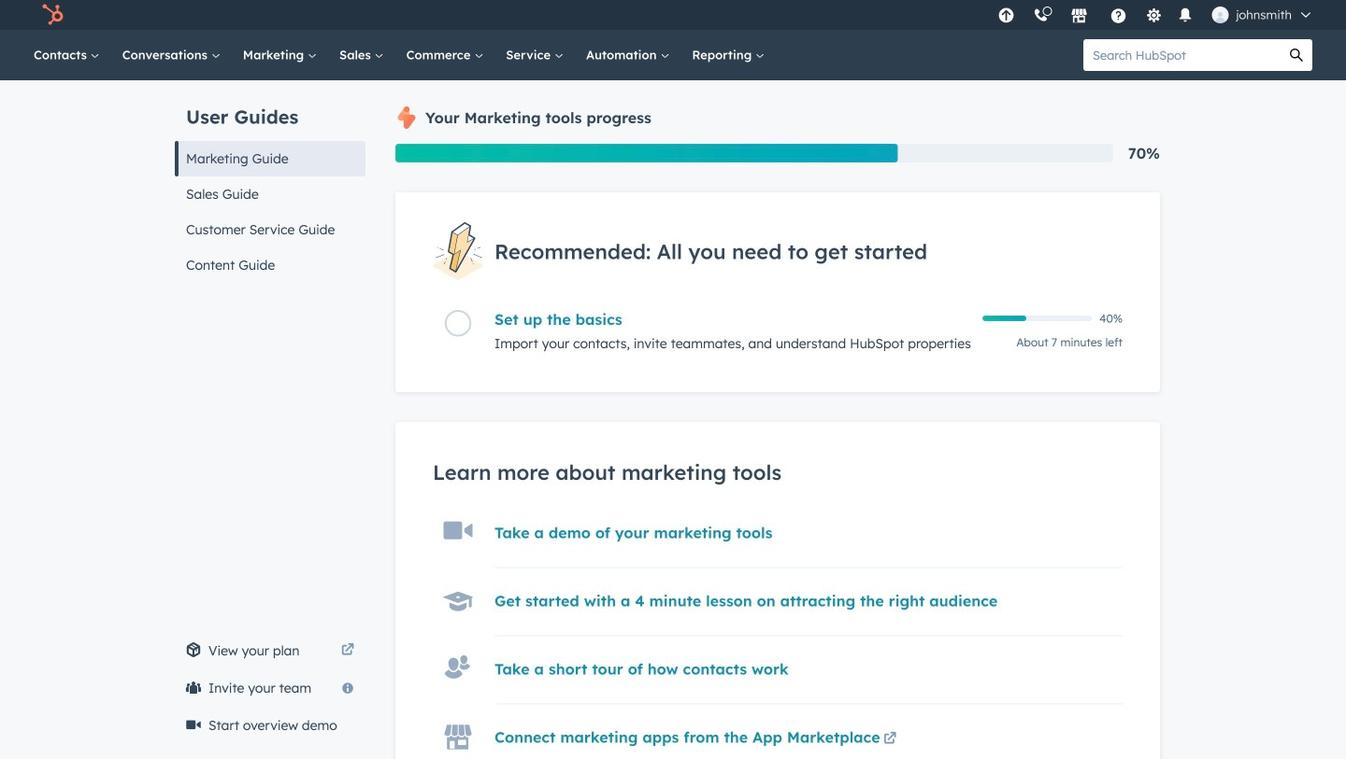 Task type: vqa. For each thing, say whether or not it's contained in the screenshot.
menu
yes



Task type: describe. For each thing, give the bounding box(es) containing it.
user guides element
[[175, 80, 366, 283]]

Search HubSpot search field
[[1083, 39, 1281, 71]]

[object object] complete progress bar
[[982, 316, 1026, 322]]

0 horizontal spatial link opens in a new window image
[[341, 645, 354, 658]]

1 horizontal spatial link opens in a new window image
[[883, 734, 897, 747]]



Task type: locate. For each thing, give the bounding box(es) containing it.
0 horizontal spatial link opens in a new window image
[[341, 640, 354, 663]]

progress bar
[[395, 144, 898, 163]]

menu
[[988, 0, 1324, 30]]

1 horizontal spatial link opens in a new window image
[[883, 729, 897, 752]]

0 vertical spatial link opens in a new window image
[[341, 645, 354, 658]]

marketplaces image
[[1071, 8, 1087, 25]]

1 vertical spatial link opens in a new window image
[[883, 734, 897, 747]]

john smith image
[[1212, 7, 1229, 23]]

1 vertical spatial link opens in a new window image
[[883, 729, 897, 752]]

0 vertical spatial link opens in a new window image
[[341, 640, 354, 663]]

link opens in a new window image
[[341, 640, 354, 663], [883, 734, 897, 747]]

link opens in a new window image
[[341, 645, 354, 658], [883, 729, 897, 752]]



